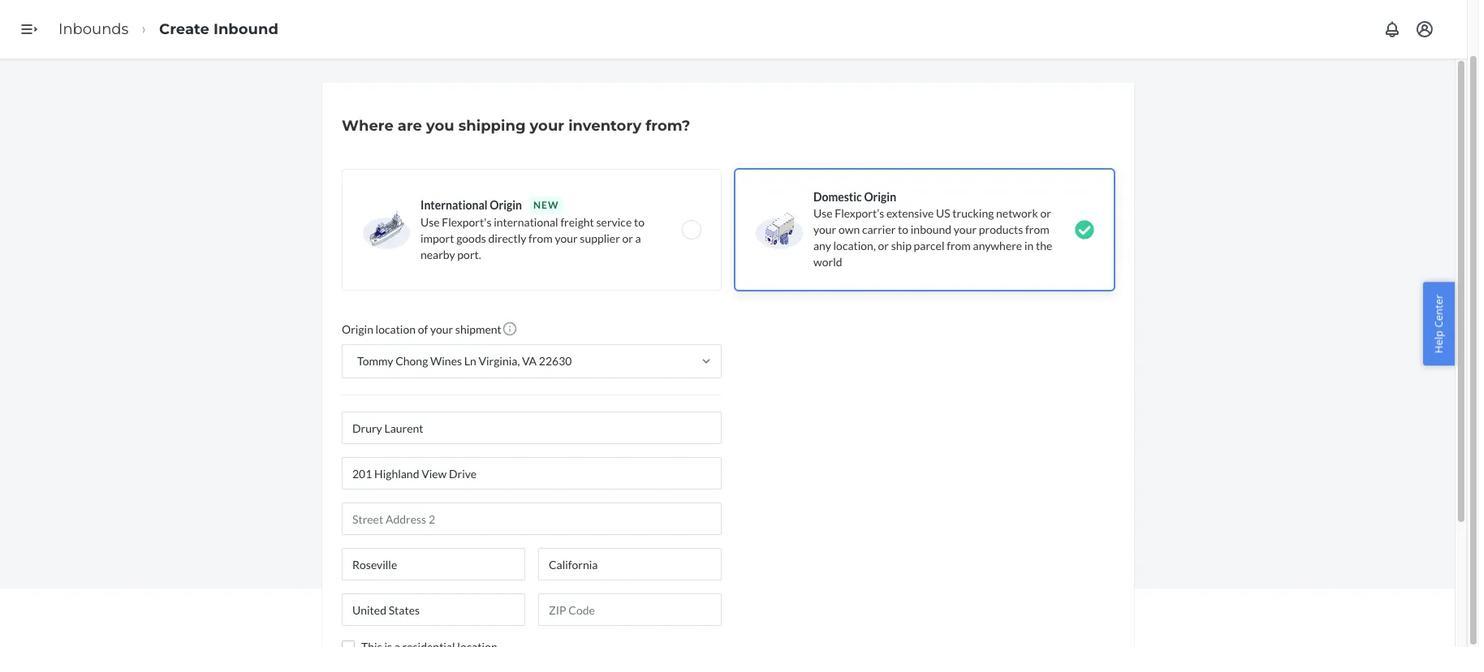 Task type: vqa. For each thing, say whether or not it's contained in the screenshot.
from?
yes



Task type: describe. For each thing, give the bounding box(es) containing it.
own
[[839, 222, 860, 236]]

from?
[[646, 117, 690, 135]]

location,
[[833, 239, 876, 252]]

parcel
[[914, 239, 945, 252]]

service
[[596, 215, 632, 229]]

shipment
[[455, 322, 502, 336]]

2 horizontal spatial from
[[1025, 222, 1049, 236]]

chong
[[396, 354, 428, 368]]

ln
[[464, 354, 476, 368]]

domestic
[[813, 190, 862, 204]]

international origin
[[421, 198, 522, 212]]

carrier
[[862, 222, 896, 236]]

extensive
[[886, 206, 934, 220]]

virginia,
[[479, 354, 520, 368]]

international
[[494, 215, 558, 229]]

use inside the domestic origin use flexport's extensive us trucking network or your own carrier to inbound your products from any location, or ship parcel from anywhere in the world
[[813, 206, 833, 220]]

import
[[421, 231, 454, 245]]

nearby
[[421, 248, 455, 261]]

network
[[996, 206, 1038, 220]]

help center button
[[1424, 282, 1455, 365]]

Street Address text field
[[342, 457, 722, 490]]

inventory
[[568, 117, 642, 135]]

world
[[813, 255, 842, 269]]

your right 'of'
[[430, 322, 453, 336]]

ship
[[891, 239, 912, 252]]

Street Address 2 text field
[[342, 503, 722, 535]]

the
[[1036, 239, 1052, 252]]

tommy chong wines ln virginia, va 22630
[[357, 354, 572, 368]]

flexport's
[[442, 215, 492, 229]]

State text field
[[538, 548, 722, 580]]

trucking
[[952, 206, 994, 220]]

open account menu image
[[1415, 19, 1435, 39]]

tommy
[[357, 354, 393, 368]]

create inbound link
[[159, 20, 278, 38]]

open navigation image
[[19, 19, 39, 39]]

create inbound
[[159, 20, 278, 38]]

22630
[[539, 354, 572, 368]]

international
[[421, 198, 488, 212]]

origin for international
[[490, 198, 522, 212]]

anywhere
[[973, 239, 1022, 252]]

First & Last Name text field
[[342, 412, 722, 444]]

freight
[[560, 215, 594, 229]]

breadcrumbs navigation
[[45, 5, 291, 53]]

open notifications image
[[1383, 19, 1402, 39]]

port.
[[457, 248, 481, 261]]

use inside use flexport's international freight service to import goods directly from your supplier or a nearby port.
[[421, 215, 440, 229]]

2 horizontal spatial or
[[1040, 206, 1051, 220]]

to inside use flexport's international freight service to import goods directly from your supplier or a nearby port.
[[634, 215, 645, 229]]

0 horizontal spatial origin
[[342, 322, 373, 336]]



Task type: locate. For each thing, give the bounding box(es) containing it.
help
[[1432, 330, 1446, 353]]

are
[[398, 117, 422, 135]]

None checkbox
[[342, 641, 355, 647]]

ZIP Code text field
[[538, 593, 722, 626]]

wines
[[430, 354, 462, 368]]

your right shipping
[[530, 117, 564, 135]]

or down carrier
[[878, 239, 889, 252]]

in
[[1024, 239, 1034, 252]]

origin for domestic
[[864, 190, 896, 204]]

us
[[936, 206, 950, 220]]

your up any
[[813, 222, 836, 236]]

center
[[1432, 294, 1446, 327]]

origin
[[864, 190, 896, 204], [490, 198, 522, 212], [342, 322, 373, 336]]

your
[[530, 117, 564, 135], [813, 222, 836, 236], [954, 222, 977, 236], [555, 231, 578, 245], [430, 322, 453, 336]]

flexport's
[[835, 206, 884, 220]]

use
[[813, 206, 833, 220], [421, 215, 440, 229]]

1 horizontal spatial to
[[898, 222, 909, 236]]

use flexport's international freight service to import goods directly from your supplier or a nearby port.
[[421, 215, 645, 261]]

or right network
[[1040, 206, 1051, 220]]

1 horizontal spatial use
[[813, 206, 833, 220]]

0 horizontal spatial or
[[622, 231, 633, 245]]

products
[[979, 222, 1023, 236]]

0 horizontal spatial to
[[634, 215, 645, 229]]

or inside use flexport's international freight service to import goods directly from your supplier or a nearby port.
[[622, 231, 633, 245]]

origin location of your shipment
[[342, 322, 502, 336]]

your inside use flexport's international freight service to import goods directly from your supplier or a nearby port.
[[555, 231, 578, 245]]

origin inside the domestic origin use flexport's extensive us trucking network or your own carrier to inbound your products from any location, or ship parcel from anywhere in the world
[[864, 190, 896, 204]]

to up a
[[634, 215, 645, 229]]

where
[[342, 117, 394, 135]]

or
[[1040, 206, 1051, 220], [622, 231, 633, 245], [878, 239, 889, 252]]

supplier
[[580, 231, 620, 245]]

where are you shipping your inventory from?
[[342, 117, 690, 135]]

0 horizontal spatial use
[[421, 215, 440, 229]]

from down international in the left top of the page
[[529, 231, 553, 245]]

1 horizontal spatial from
[[947, 239, 971, 252]]

inbounds link
[[58, 20, 129, 38]]

domestic origin use flexport's extensive us trucking network or your own carrier to inbound your products from any location, or ship parcel from anywhere in the world
[[813, 190, 1052, 269]]

2 horizontal spatial origin
[[864, 190, 896, 204]]

0 horizontal spatial from
[[529, 231, 553, 245]]

or left a
[[622, 231, 633, 245]]

create
[[159, 20, 209, 38]]

help center
[[1432, 294, 1446, 353]]

origin up tommy
[[342, 322, 373, 336]]

shipping
[[458, 117, 526, 135]]

of
[[418, 322, 428, 336]]

from
[[1025, 222, 1049, 236], [529, 231, 553, 245], [947, 239, 971, 252]]

directly
[[488, 231, 526, 245]]

your down the freight at the left top
[[555, 231, 578, 245]]

inbound
[[911, 222, 952, 236]]

to inside the domestic origin use flexport's extensive us trucking network or your own carrier to inbound your products from any location, or ship parcel from anywhere in the world
[[898, 222, 909, 236]]

City text field
[[342, 548, 525, 580]]

1 horizontal spatial origin
[[490, 198, 522, 212]]

to
[[634, 215, 645, 229], [898, 222, 909, 236]]

use down domestic on the top of the page
[[813, 206, 833, 220]]

location
[[376, 322, 416, 336]]

goods
[[456, 231, 486, 245]]

your down trucking
[[954, 222, 977, 236]]

any
[[813, 239, 831, 252]]

inbounds
[[58, 20, 129, 38]]

a
[[635, 231, 641, 245]]

you
[[426, 117, 454, 135]]

va
[[522, 354, 537, 368]]

use up import
[[421, 215, 440, 229]]

new
[[533, 199, 559, 211]]

origin up flexport's
[[864, 190, 896, 204]]

inbound
[[214, 20, 278, 38]]

origin up international in the left top of the page
[[490, 198, 522, 212]]

check circle image
[[1075, 220, 1094, 239]]

from inside use flexport's international freight service to import goods directly from your supplier or a nearby port.
[[529, 231, 553, 245]]

from right parcel
[[947, 239, 971, 252]]

1 horizontal spatial or
[[878, 239, 889, 252]]

from up "the"
[[1025, 222, 1049, 236]]

to up ship
[[898, 222, 909, 236]]

Country text field
[[342, 593, 525, 626]]



